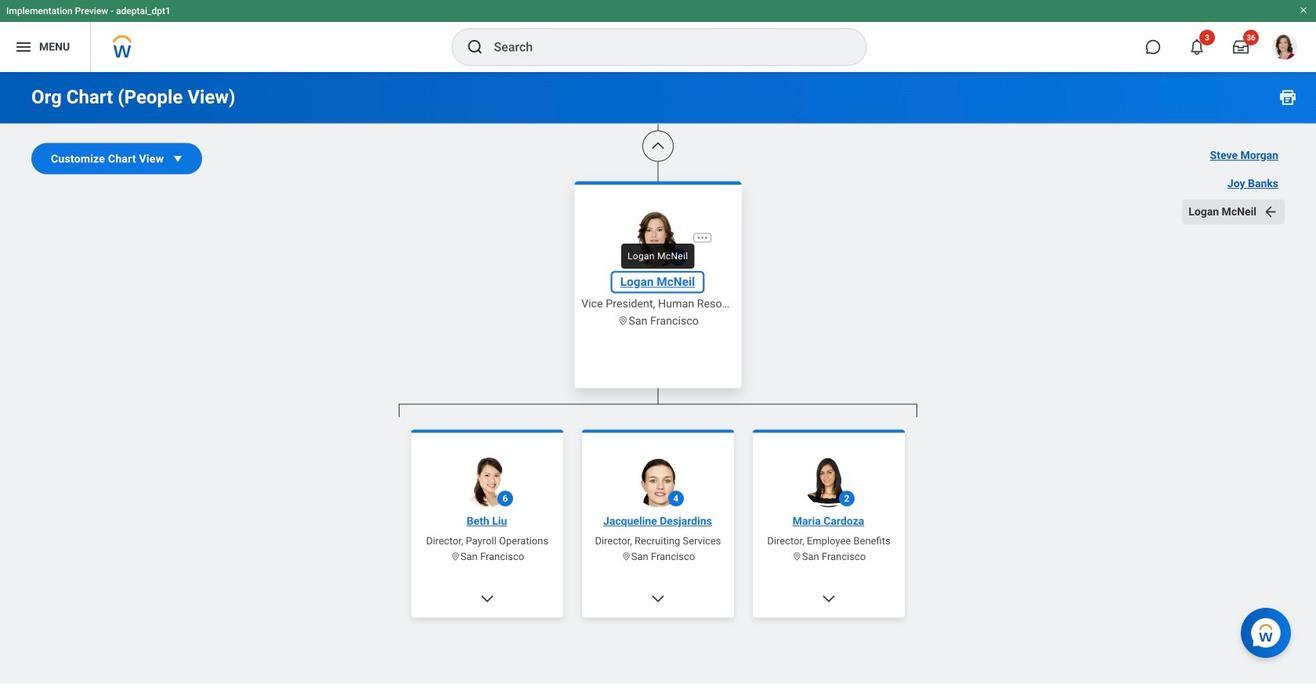 Task type: locate. For each thing, give the bounding box(es) containing it.
location image
[[618, 316, 629, 327], [451, 552, 461, 562], [621, 552, 632, 562], [792, 552, 802, 562]]

1 horizontal spatial chevron down image
[[821, 591, 837, 607]]

profile logan mcneil image
[[1273, 34, 1298, 63]]

chevron down image
[[480, 591, 495, 607], [821, 591, 837, 607]]

1 chevron down image from the left
[[480, 591, 495, 607]]

inbox large image
[[1234, 39, 1249, 55]]

related actions image
[[696, 231, 709, 244]]

0 horizontal spatial chevron down image
[[480, 591, 495, 607]]

main content
[[0, 0, 1317, 683]]

Search Workday  search field
[[494, 30, 834, 64]]

tooltip
[[617, 239, 700, 274]]

chevron up image
[[651, 138, 666, 154]]

caret down image
[[170, 151, 186, 167]]

banner
[[0, 0, 1317, 72]]



Task type: vqa. For each thing, say whether or not it's contained in the screenshot.
main content
yes



Task type: describe. For each thing, give the bounding box(es) containing it.
chevron down image
[[651, 591, 666, 607]]

arrow left image
[[1263, 204, 1279, 220]]

search image
[[466, 38, 485, 56]]

notifications large image
[[1190, 39, 1205, 55]]

close environment banner image
[[1300, 5, 1309, 15]]

print org chart image
[[1279, 88, 1298, 107]]

logan mcneil, logan mcneil, 3 direct reports element
[[399, 417, 918, 683]]

2 chevron down image from the left
[[821, 591, 837, 607]]

justify image
[[14, 38, 33, 56]]



